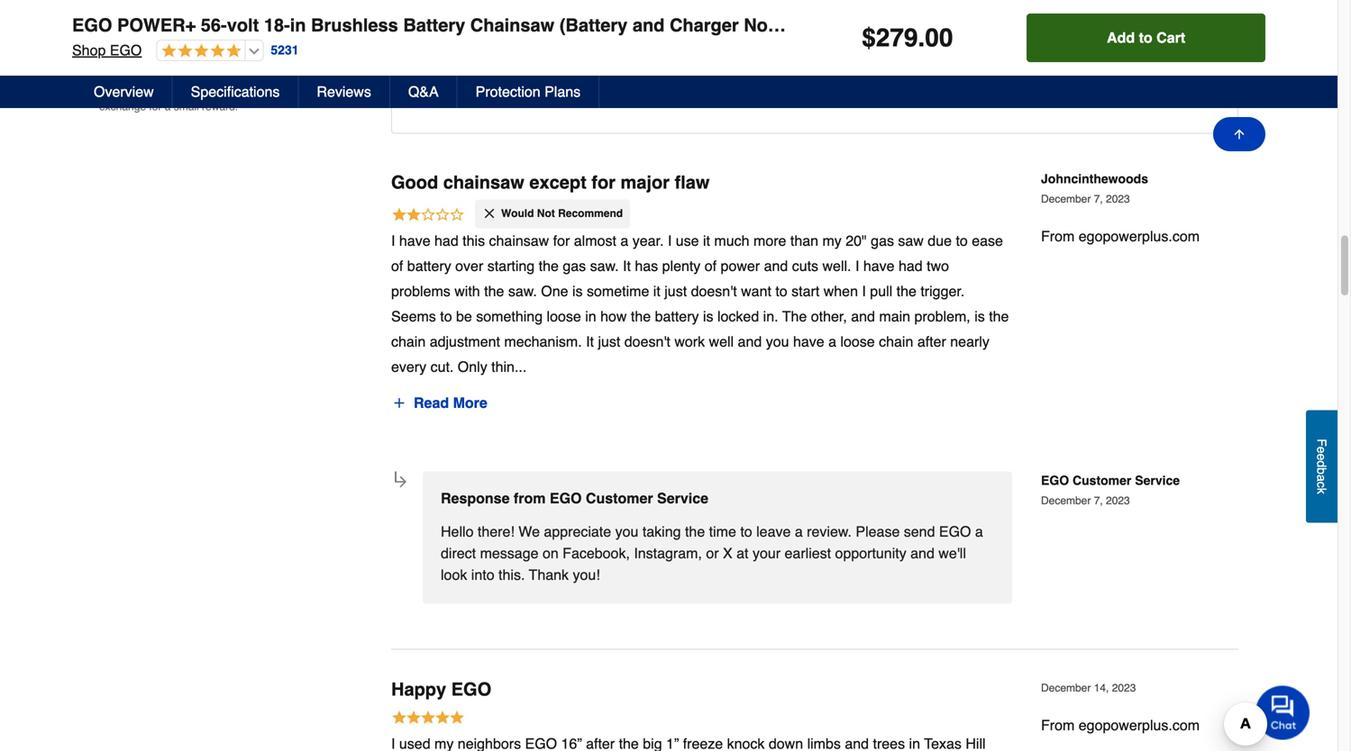 Task type: describe. For each thing, give the bounding box(es) containing it.
problems
[[391, 283, 451, 300]]

1 horizontal spatial have
[[793, 333, 825, 350]]

sentiment
[[482, 7, 551, 24]]

included)
[[779, 15, 859, 36]]

the average rating may include incentivized reviews that are labeled with a badge. select customers might be asked to provide honest feedback (good or bad) in exchange for a small reward.
[[99, 57, 357, 113]]

0 horizontal spatial not
[[537, 208, 555, 220]]

product
[[279, 7, 327, 24]]

charger
[[670, 15, 739, 36]]

279
[[876, 23, 918, 52]]

johncinthewoods
[[1041, 172, 1149, 186]]

(battery
[[560, 15, 628, 36]]

0 horizontal spatial doesn't
[[625, 333, 671, 350]]

customer inside ego customer service december 7, 2023
[[1073, 474, 1132, 488]]

read more
[[414, 395, 488, 411]]

to inside the average rating may include incentivized reviews that are labeled with a badge. select customers might be asked to provide honest feedback (good or bad) in exchange for a small reward.
[[146, 86, 155, 99]]

0 vertical spatial it
[[703, 233, 710, 249]]

specifications button
[[173, 76, 299, 108]]

i down 2 stars image
[[391, 233, 395, 249]]

power
[[721, 258, 760, 274]]

chat invite button image
[[1256, 686, 1311, 741]]

7, inside johncinthewoods december 7, 2023
[[1094, 193, 1103, 206]]

you inside i have had this chainsaw for almost a year.  i use it much more than my 20" gas saw due to ease of battery over starting the gas saw.  it has plenty of power and cuts well.   i have had two problems with the saw.  one is sometime it just doesn't want to start when i pull the trigger. seems to be something loose in how the battery is locked in.  the other, and main problem, is the chain adjustment mechanism.  it just doesn't work well and you have a loose chain after nearly every cut.  only thin...
[[766, 333, 789, 350]]

protection
[[476, 83, 541, 100]]

close image
[[482, 206, 497, 221]]

one
[[541, 283, 568, 300]]

be inside i have had this chainsaw for almost a year.  i use it much more than my 20" gas saw due to ease of battery over starting the gas saw.  it has plenty of power and cuts well.   i have had two problems with the saw.  one is sometime it just doesn't want to start when i pull the trigger. seems to be something loose in how the battery is locked in.  the other, and main problem, is the chain adjustment mechanism.  it just doesn't work well and you have a loose chain after nearly every cut.  only thin...
[[456, 308, 472, 325]]

specifications
[[191, 83, 280, 100]]

thank
[[529, 567, 569, 584]]

overview button
[[76, 76, 173, 108]]

to left start
[[776, 283, 788, 300]]

7, inside ego customer service december 7, 2023
[[1094, 495, 1103, 507]]

2 e from the top
[[1315, 454, 1329, 461]]

1 horizontal spatial loose
[[841, 333, 875, 350]]

didn't
[[516, 87, 550, 104]]

response from ego customer service
[[441, 490, 709, 507]]

1 horizontal spatial customer
[[586, 490, 653, 507]]

1 horizontal spatial of
[[705, 258, 717, 274]]

satisfaction button
[[846, 39, 944, 70]]

main
[[879, 308, 911, 325]]

instagram,
[[634, 545, 702, 562]]

chainsaw inside i have had this chainsaw for almost a year.  i use it much more than my 20" gas saw due to ease of battery over starting the gas saw.  it has plenty of power and cuts well.   i have had two problems with the saw.  one is sometime it just doesn't want to start when i pull the trigger. seems to be something loose in how the battery is locked in.  the other, and main problem, is the chain adjustment mechanism.  it just doesn't work well and you have a loose chain after nearly every cut.  only thin...
[[489, 233, 549, 249]]

would not recommend
[[501, 208, 623, 220]]

we
[[519, 524, 540, 540]]

message
[[480, 545, 539, 562]]

this.
[[499, 567, 525, 584]]

every
[[391, 359, 427, 375]]

x
[[723, 545, 733, 562]]

%
[[150, 7, 163, 24]]

the inside i have had this chainsaw for almost a year.  i use it much more than my 20" gas saw due to ease of battery over starting the gas saw.  it has plenty of power and cuts well.   i have had two problems with the saw.  one is sometime it just doesn't want to start when i pull the trigger. seems to be something loose in how the battery is locked in.  the other, and main problem, is the chain adjustment mechanism.  it just doesn't work well and you have a loose chain after nearly every cut.  only thin...
[[782, 308, 807, 325]]

well
[[709, 333, 734, 350]]

1 horizontal spatial just
[[665, 283, 687, 300]]

badge.
[[208, 72, 241, 84]]

may
[[193, 57, 213, 70]]

happy ego
[[391, 680, 491, 700]]

mechanism.
[[504, 333, 582, 350]]

overview
[[94, 83, 154, 100]]

starting
[[487, 258, 535, 274]]

due
[[928, 233, 952, 249]]

for inside i have had this chainsaw for almost a year.  i use it much more than my 20" gas saw due to ease of battery over starting the gas saw.  it has plenty of power and cuts well.   i have had two problems with the saw.  one is sometime it just doesn't want to start when i pull the trigger. seems to be something loose in how the battery is locked in.  the other, and main problem, is the chain adjustment mechanism.  it just doesn't work well and you have a loose chain after nearly every cut.  only thin...
[[553, 233, 570, 249]]

service inside ego customer service december 7, 2023
[[1135, 474, 1180, 488]]

0 vertical spatial chainsaw
[[443, 172, 525, 193]]

1 vertical spatial it
[[653, 283, 661, 300]]

$
[[862, 23, 876, 52]]

or inside hello there! we appreciate you taking the time to leave a review. please send ego a direct message on facebook, instagram, or x at your earliest opportunity and we'll look into this. thank you!
[[706, 545, 719, 562]]

look
[[441, 567, 467, 584]]

customers
[[443, 87, 512, 104]]

would
[[501, 208, 534, 220]]

pull
[[870, 283, 893, 300]]

shop
[[72, 42, 106, 59]]

ease of use button
[[951, 39, 1056, 70]]

0 vertical spatial had
[[435, 233, 459, 249]]

feedback
[[232, 86, 276, 99]]

more
[[453, 395, 488, 411]]

cuts
[[792, 258, 819, 274]]

14,
[[1094, 682, 1109, 695]]

2 egopowerplus.com from the top
[[1079, 718, 1200, 734]]

might
[[330, 72, 357, 84]]

.
[[918, 23, 925, 52]]

small
[[174, 101, 199, 113]]

recommend for %
[[167, 7, 249, 24]]

or inside the average rating may include incentivized reviews that are labeled with a badge. select customers might be asked to provide honest feedback (good or bad) in exchange for a small reward.
[[310, 86, 319, 99]]

0 horizontal spatial saw.
[[508, 283, 537, 300]]

with inside the average rating may include incentivized reviews that are labeled with a badge. select customers might be asked to provide honest feedback (good or bad) in exchange for a small reward.
[[177, 72, 196, 84]]

from
[[514, 490, 546, 507]]

than
[[791, 233, 819, 249]]

$ 279 . 00
[[862, 23, 953, 52]]

0 horizontal spatial it
[[586, 333, 594, 350]]

my
[[823, 233, 842, 249]]

honest
[[197, 86, 229, 99]]

cart
[[1157, 29, 1186, 46]]

other,
[[811, 308, 847, 325]]

plenty
[[662, 258, 701, 274]]

this for product
[[253, 7, 275, 24]]

labeled
[[139, 72, 174, 84]]

for inside the average rating may include incentivized reviews that are labeled with a badge. select customers might be asked to provide honest feedback (good or bad) in exchange for a small reward.
[[149, 101, 162, 113]]

ego customer service december 7, 2023
[[1041, 474, 1180, 507]]

read more button
[[391, 389, 488, 418]]

2 horizontal spatial is
[[975, 308, 985, 325]]

93 % recommend this product
[[134, 7, 327, 24]]

0 horizontal spatial customer
[[410, 7, 478, 24]]

a right send
[[975, 524, 983, 540]]

2 vertical spatial 2023
[[1112, 682, 1136, 695]]

trigger.
[[921, 283, 965, 300]]

protection plans button
[[458, 76, 600, 108]]

shop ego
[[72, 42, 142, 59]]

on
[[543, 545, 559, 562]]

2023 inside ego customer service december 7, 2023
[[1106, 495, 1130, 507]]

d
[[1315, 461, 1329, 468]]

0 horizontal spatial battery
[[407, 258, 451, 274]]

response
[[441, 490, 510, 507]]

plans
[[545, 83, 581, 100]]

to up the adjustment
[[440, 308, 452, 325]]

ego inside ego customer service december 7, 2023
[[1041, 474, 1069, 488]]

customer sentiment
[[410, 7, 551, 24]]

thin...
[[491, 359, 527, 375]]

sometime
[[587, 283, 649, 300]]

december 14, 2023
[[1041, 682, 1136, 695]]

0 horizontal spatial in
[[290, 15, 306, 36]]

a left year.
[[621, 233, 629, 249]]

earliest
[[785, 545, 831, 562]]

a down may at the top left of the page
[[199, 72, 205, 84]]

adjustment
[[430, 333, 500, 350]]

good
[[391, 172, 438, 193]]

and right (battery
[[633, 15, 665, 36]]

over
[[455, 258, 483, 274]]

1 vertical spatial for
[[592, 172, 616, 193]]

1 vertical spatial had
[[899, 258, 923, 274]]

average
[[121, 57, 160, 70]]

reviews button
[[299, 76, 390, 108]]

the inside the average rating may include incentivized reviews that are labeled with a badge. select customers might be asked to provide honest feedback (good or bad) in exchange for a small reward.
[[99, 57, 118, 70]]

satisfaction
[[857, 46, 932, 63]]

year.
[[633, 233, 664, 249]]

0 horizontal spatial service
[[657, 490, 709, 507]]

at
[[737, 545, 749, 562]]



Task type: vqa. For each thing, say whether or not it's contained in the screenshot.
'Why' in the left bottom of the page
no



Task type: locate. For each thing, give the bounding box(es) containing it.
you down in.
[[766, 333, 789, 350]]

1 e from the top
[[1315, 447, 1329, 454]]

1 horizontal spatial with
[[455, 283, 480, 300]]

recommend up almost
[[558, 208, 623, 220]]

locked
[[718, 308, 759, 325]]

1 horizontal spatial it
[[703, 233, 710, 249]]

ego inside hello there! we appreciate you taking the time to leave a review. please send ego a direct message on facebook, instagram, or x at your earliest opportunity and we'll look into this. thank you!
[[939, 524, 971, 540]]

read
[[414, 395, 449, 411]]

0 horizontal spatial gas
[[563, 258, 586, 274]]

1 from from the top
[[1041, 228, 1075, 245]]

1 horizontal spatial be
[[456, 308, 472, 325]]

is up well
[[703, 308, 714, 325]]

0 vertical spatial loose
[[547, 308, 581, 325]]

a up the earliest at the bottom
[[795, 524, 803, 540]]

1 horizontal spatial or
[[706, 545, 719, 562]]

please
[[856, 524, 900, 540]]

0 horizontal spatial be
[[99, 86, 111, 99]]

1 vertical spatial use
[[676, 233, 699, 249]]

0 horizontal spatial recommend
[[167, 7, 249, 24]]

1 vertical spatial december
[[1041, 495, 1091, 507]]

be inside the average rating may include incentivized reviews that are labeled with a badge. select customers might be asked to provide honest feedback (good or bad) in exchange for a small reward.
[[99, 86, 111, 99]]

1 chain from the left
[[391, 333, 426, 350]]

have down 2 stars image
[[399, 233, 431, 249]]

there!
[[478, 524, 515, 540]]

0 vertical spatial use
[[1019, 46, 1044, 63]]

f e e d b a c k button
[[1306, 410, 1338, 523]]

0 vertical spatial 7,
[[1094, 193, 1103, 206]]

from egopowerplus.com down 14,
[[1041, 718, 1200, 734]]

recommend for not
[[558, 208, 623, 220]]

1 vertical spatial it
[[586, 333, 594, 350]]

problem,
[[915, 308, 971, 325]]

1 vertical spatial this
[[463, 233, 485, 249]]

is up nearly
[[975, 308, 985, 325]]

in
[[290, 15, 306, 36], [347, 86, 355, 99], [585, 308, 597, 325]]

have up pull
[[864, 258, 895, 274]]

doesn't down how
[[625, 333, 671, 350]]

leave
[[757, 524, 791, 540]]

e up d
[[1315, 447, 1329, 454]]

direct
[[441, 545, 476, 562]]

1 vertical spatial have
[[864, 258, 895, 274]]

arrow up image
[[1232, 127, 1247, 142]]

of right '00'
[[999, 46, 1015, 63]]

gas
[[871, 233, 894, 249], [563, 258, 586, 274]]

0 horizontal spatial just
[[598, 333, 621, 350]]

to up 'at'
[[740, 524, 753, 540]]

to inside hello there! we appreciate you taking the time to leave a review. please send ego a direct message on facebook, instagram, or x at your earliest opportunity and we'll look into this. thank you!
[[740, 524, 753, 540]]

had
[[435, 233, 459, 249], [899, 258, 923, 274]]

1 egopowerplus.com from the top
[[1079, 228, 1200, 245]]

from
[[1041, 228, 1075, 245], [1041, 718, 1075, 734]]

reviews
[[313, 57, 350, 70]]

1 vertical spatial in
[[347, 86, 355, 99]]

with
[[177, 72, 196, 84], [455, 283, 480, 300]]

is right one
[[572, 283, 583, 300]]

you inside hello there! we appreciate you taking the time to leave a review. please send ego a direct message on facebook, instagram, or x at your earliest opportunity and we'll look into this. thank you!
[[615, 524, 639, 540]]

gas right 20"
[[871, 233, 894, 249]]

1 vertical spatial the
[[782, 308, 807, 325]]

1 horizontal spatial saw.
[[590, 258, 619, 274]]

1 vertical spatial just
[[598, 333, 621, 350]]

this inside i have had this chainsaw for almost a year.  i use it much more than my 20" gas saw due to ease of battery over starting the gas saw.  it has plenty of power and cuts well.   i have had two problems with the saw.  one is sometime it just doesn't want to start when i pull the trigger. seems to be something loose in how the battery is locked in.  the other, and main problem, is the chain adjustment mechanism.  it just doesn't work well and you have a loose chain after nearly every cut.  only thin...
[[463, 233, 485, 249]]

a up k
[[1315, 475, 1329, 482]]

0 vertical spatial it
[[623, 258, 631, 274]]

1 from egopowerplus.com from the top
[[1041, 228, 1200, 245]]

the right pull
[[897, 283, 917, 300]]

egopowerplus.com down 14,
[[1079, 718, 1200, 734]]

1 horizontal spatial recommend
[[558, 208, 623, 220]]

appreciate
[[544, 524, 611, 540]]

power+
[[117, 15, 196, 36]]

with down rating
[[177, 72, 196, 84]]

0 vertical spatial ease
[[963, 46, 995, 63]]

major
[[621, 172, 670, 193]]

with inside i have had this chainsaw for almost a year.  i use it much more than my 20" gas saw due to ease of battery over starting the gas saw.  it has plenty of power and cuts well.   i have had two problems with the saw.  one is sometime it just doesn't want to start when i pull the trigger. seems to be something loose in how the battery is locked in.  the other, and main problem, is the chain adjustment mechanism.  it just doesn't work well and you have a loose chain after nearly every cut.  only thin...
[[455, 283, 480, 300]]

1 horizontal spatial doesn't
[[691, 283, 737, 300]]

is
[[572, 283, 583, 300], [703, 308, 714, 325], [975, 308, 985, 325]]

you left "taking"
[[615, 524, 639, 540]]

1 horizontal spatial gas
[[871, 233, 894, 249]]

1 vertical spatial chainsaw
[[489, 233, 549, 249]]

for down provide
[[149, 101, 162, 113]]

0 vertical spatial saw.
[[590, 258, 619, 274]]

and down pull
[[851, 308, 875, 325]]

5 stars image
[[391, 710, 465, 729]]

0 vertical spatial recommend
[[167, 7, 249, 24]]

in up 5231
[[290, 15, 306, 36]]

just down how
[[598, 333, 621, 350]]

something
[[476, 308, 543, 325]]

2 horizontal spatial of
[[999, 46, 1015, 63]]

in.
[[763, 308, 779, 325]]

to right add
[[1139, 29, 1153, 46]]

december inside ego customer service december 7, 2023
[[1041, 495, 1091, 507]]

from down december 14, 2023
[[1041, 718, 1075, 734]]

from egopowerplus.com down johncinthewoods december 7, 2023
[[1041, 228, 1200, 245]]

1 vertical spatial recommend
[[558, 208, 623, 220]]

the left time
[[685, 524, 705, 540]]

it down "has"
[[653, 283, 661, 300]]

ease right "due"
[[972, 233, 1003, 249]]

thumb down image
[[419, 86, 434, 101]]

add
[[1107, 29, 1135, 46]]

seems
[[391, 308, 436, 325]]

1 vertical spatial battery
[[655, 308, 699, 325]]

1 vertical spatial from egopowerplus.com
[[1041, 718, 1200, 734]]

the right in.
[[782, 308, 807, 325]]

1 vertical spatial service
[[657, 490, 709, 507]]

1 vertical spatial with
[[455, 283, 480, 300]]

0 vertical spatial from
[[1041, 228, 1075, 245]]

and down send
[[911, 545, 935, 562]]

2 horizontal spatial customer
[[1073, 474, 1132, 488]]

0 vertical spatial customer
[[410, 7, 478, 24]]

0 vertical spatial battery
[[407, 258, 451, 274]]

2023
[[1106, 193, 1130, 206], [1106, 495, 1130, 507], [1112, 682, 1136, 695]]

chainsaw up close icon
[[443, 172, 525, 193]]

or left bad)
[[310, 86, 319, 99]]

0 horizontal spatial the
[[99, 57, 118, 70]]

2023 inside johncinthewoods december 7, 2023
[[1106, 193, 1130, 206]]

plus image
[[392, 396, 407, 411]]

loose down one
[[547, 308, 581, 325]]

the right how
[[631, 308, 651, 325]]

1 horizontal spatial in
[[347, 86, 355, 99]]

2 from egopowerplus.com from the top
[[1041, 718, 1200, 734]]

i left pull
[[862, 283, 866, 300]]

hello there! we appreciate you taking the time to leave a review. please send ego a direct message on facebook, instagram, or x at your earliest opportunity and we'll look into this. thank you!
[[441, 524, 983, 584]]

in inside i have had this chainsaw for almost a year.  i use it much more than my 20" gas saw due to ease of battery over starting the gas saw.  it has plenty of power and cuts well.   i have had two problems with the saw.  one is sometime it just doesn't want to start when i pull the trigger. seems to be something loose in how the battery is locked in.  the other, and main problem, is the chain adjustment mechanism.  it just doesn't work well and you have a loose chain after nearly every cut.  only thin...
[[585, 308, 597, 325]]

or left x in the right of the page
[[706, 545, 719, 562]]

it
[[703, 233, 710, 249], [653, 283, 661, 300]]

2 from from the top
[[1041, 718, 1075, 734]]

and down the more
[[764, 258, 788, 274]]

the up something
[[484, 283, 504, 300]]

chain
[[391, 333, 426, 350], [879, 333, 914, 350]]

saw.
[[590, 258, 619, 274], [508, 283, 537, 300]]

1 vertical spatial be
[[456, 308, 472, 325]]

1 horizontal spatial had
[[899, 258, 923, 274]]

1 horizontal spatial for
[[553, 233, 570, 249]]

chainsaw
[[470, 15, 555, 36]]

i right year.
[[668, 233, 672, 249]]

1 horizontal spatial use
[[1019, 46, 1044, 63]]

of
[[999, 46, 1015, 63], [391, 258, 403, 274], [705, 258, 717, 274]]

chainsaw up starting
[[489, 233, 549, 249]]

include
[[216, 57, 251, 70]]

2 vertical spatial for
[[553, 233, 570, 249]]

reviews
[[317, 83, 371, 100]]

i right well. at the right top of page
[[856, 258, 860, 274]]

in left how
[[585, 308, 597, 325]]

saw. down almost
[[590, 258, 619, 274]]

have down other,
[[793, 333, 825, 350]]

well.
[[823, 258, 852, 274]]

volt
[[227, 15, 259, 36]]

2 horizontal spatial for
[[592, 172, 616, 193]]

almost
[[574, 233, 617, 249]]

loose down other,
[[841, 333, 875, 350]]

with down over
[[455, 283, 480, 300]]

doesn't up locked
[[691, 283, 737, 300]]

of right plenty
[[705, 258, 717, 274]]

1 horizontal spatial the
[[782, 308, 807, 325]]

ease inside button
[[963, 46, 995, 63]]

2 vertical spatial have
[[793, 333, 825, 350]]

time
[[709, 524, 736, 540]]

and inside hello there! we appreciate you taking the time to leave a review. please send ego a direct message on facebook, instagram, or x at your earliest opportunity and we'll look into this. thank you!
[[911, 545, 935, 562]]

saw. down starting
[[508, 283, 537, 300]]

a down other,
[[829, 333, 837, 350]]

0 vertical spatial 2023
[[1106, 193, 1130, 206]]

0 horizontal spatial of
[[391, 258, 403, 274]]

2 vertical spatial december
[[1041, 682, 1091, 695]]

select
[[244, 72, 274, 84]]

into
[[471, 567, 495, 584]]

flaw
[[675, 172, 710, 193]]

taking
[[643, 524, 681, 540]]

3 december from the top
[[1041, 682, 1091, 695]]

a down provide
[[165, 101, 171, 113]]

0 vertical spatial this
[[253, 7, 275, 24]]

the up one
[[539, 258, 559, 274]]

0 vertical spatial you
[[766, 333, 789, 350]]

not right "would"
[[537, 208, 555, 220]]

like
[[554, 87, 576, 104]]

johncinthewoods december 7, 2023
[[1041, 172, 1149, 206]]

e up b
[[1315, 454, 1329, 461]]

for down would not recommend at the left
[[553, 233, 570, 249]]

arrow right image
[[392, 474, 409, 491]]

protection plans
[[476, 83, 581, 100]]

not
[[744, 15, 774, 36], [537, 208, 555, 220]]

from down johncinthewoods december 7, 2023
[[1041, 228, 1075, 245]]

0 horizontal spatial had
[[435, 233, 459, 249]]

after
[[918, 333, 946, 350]]

add to cart button
[[1027, 14, 1266, 62]]

1 horizontal spatial chain
[[879, 333, 914, 350]]

0 vertical spatial the
[[99, 57, 118, 70]]

want
[[741, 283, 772, 300]]

customers didn't like
[[443, 87, 576, 104]]

0 vertical spatial from egopowerplus.com
[[1041, 228, 1200, 245]]

i
[[391, 233, 395, 249], [668, 233, 672, 249], [856, 258, 860, 274], [862, 283, 866, 300]]

it left the much
[[703, 233, 710, 249]]

5231
[[271, 43, 299, 57]]

0 vertical spatial not
[[744, 15, 774, 36]]

2 7, from the top
[[1094, 495, 1103, 507]]

battery up problems
[[407, 258, 451, 274]]

0 horizontal spatial use
[[676, 233, 699, 249]]

1 horizontal spatial you
[[766, 333, 789, 350]]

has
[[635, 258, 658, 274]]

this for chainsaw
[[463, 233, 485, 249]]

cut.
[[431, 359, 454, 375]]

use
[[1019, 46, 1044, 63], [676, 233, 699, 249]]

2 vertical spatial in
[[585, 308, 597, 325]]

use inside button
[[1019, 46, 1044, 63]]

the
[[99, 57, 118, 70], [782, 308, 807, 325]]

saw
[[898, 233, 924, 249]]

chain up every
[[391, 333, 426, 350]]

0 horizontal spatial is
[[572, 283, 583, 300]]

2 chain from the left
[[879, 333, 914, 350]]

be down that
[[99, 86, 111, 99]]

december inside johncinthewoods december 7, 2023
[[1041, 193, 1091, 206]]

0 horizontal spatial this
[[253, 7, 275, 24]]

gas up one
[[563, 258, 586, 274]]

1 horizontal spatial is
[[703, 308, 714, 325]]

of up problems
[[391, 258, 403, 274]]

loose
[[547, 308, 581, 325], [841, 333, 875, 350]]

we'll
[[939, 545, 966, 562]]

0 vertical spatial for
[[149, 101, 162, 113]]

2 horizontal spatial have
[[864, 258, 895, 274]]

1 vertical spatial ease
[[972, 233, 1003, 249]]

0 vertical spatial service
[[1135, 474, 1180, 488]]

4.7 stars image
[[157, 43, 241, 60]]

egopowerplus.com down johncinthewoods december 7, 2023
[[1079, 228, 1200, 245]]

battery up 'work'
[[655, 308, 699, 325]]

happy
[[391, 680, 446, 700]]

0 vertical spatial with
[[177, 72, 196, 84]]

0 vertical spatial have
[[399, 233, 431, 249]]

much
[[714, 233, 750, 249]]

for left major on the top left of page
[[592, 172, 616, 193]]

to inside "button"
[[1139, 29, 1153, 46]]

the up nearly
[[989, 308, 1009, 325]]

of inside button
[[999, 46, 1015, 63]]

the up that
[[99, 57, 118, 70]]

0 vertical spatial doesn't
[[691, 283, 737, 300]]

in inside the average rating may include incentivized reviews that are labeled with a badge. select customers might be asked to provide honest feedback (good or bad) in exchange for a small reward.
[[347, 86, 355, 99]]

2 december from the top
[[1041, 495, 1091, 507]]

1 vertical spatial loose
[[841, 333, 875, 350]]

ego
[[72, 15, 112, 36], [110, 42, 142, 59], [1041, 474, 1069, 488], [550, 490, 582, 507], [939, 524, 971, 540], [451, 680, 491, 700]]

customers
[[277, 72, 327, 84]]

1 horizontal spatial it
[[623, 258, 631, 274]]

use inside i have had this chainsaw for almost a year.  i use it much more than my 20" gas saw due to ease of battery over starting the gas saw.  it has plenty of power and cuts well.   i have had two problems with the saw.  one is sometime it just doesn't want to start when i pull the trigger. seems to be something loose in how the battery is locked in.  the other, and main problem, is the chain adjustment mechanism.  it just doesn't work well and you have a loose chain after nearly every cut.  only thin...
[[676, 233, 699, 249]]

0 horizontal spatial you
[[615, 524, 639, 540]]

nearly
[[950, 333, 990, 350]]

1 december from the top
[[1041, 193, 1091, 206]]

chain down main
[[879, 333, 914, 350]]

to right "due"
[[956, 233, 968, 249]]

from egopowerplus.com
[[1041, 228, 1200, 245], [1041, 718, 1200, 734]]

ease inside i have had this chainsaw for almost a year.  i use it much more than my 20" gas saw due to ease of battery over starting the gas saw.  it has plenty of power and cuts well.   i have had two problems with the saw.  one is sometime it just doesn't want to start when i pull the trigger. seems to be something loose in how the battery is locked in.  the other, and main problem, is the chain adjustment mechanism.  it just doesn't work well and you have a loose chain after nearly every cut.  only thin...
[[972, 233, 1003, 249]]

had down 2 stars image
[[435, 233, 459, 249]]

in down might
[[347, 86, 355, 99]]

1 horizontal spatial battery
[[655, 308, 699, 325]]

2 horizontal spatial in
[[585, 308, 597, 325]]

0 horizontal spatial have
[[399, 233, 431, 249]]

56-
[[201, 15, 227, 36]]

rating
[[163, 57, 190, 70]]

this left product
[[253, 7, 275, 24]]

a inside button
[[1315, 475, 1329, 482]]

just down plenty
[[665, 283, 687, 300]]

reward.
[[202, 101, 238, 113]]

this up over
[[463, 233, 485, 249]]

it left "has"
[[623, 258, 631, 274]]

0 vertical spatial just
[[665, 283, 687, 300]]

1 vertical spatial you
[[615, 524, 639, 540]]

it right mechanism.
[[586, 333, 594, 350]]

00
[[925, 23, 953, 52]]

provide
[[158, 86, 194, 99]]

1 vertical spatial from
[[1041, 718, 1075, 734]]

18-
[[264, 15, 290, 36]]

1 vertical spatial customer
[[1073, 474, 1132, 488]]

2 stars image
[[391, 206, 465, 226]]

1 vertical spatial saw.
[[508, 283, 537, 300]]

start
[[792, 283, 820, 300]]

be up the adjustment
[[456, 308, 472, 325]]

the inside hello there! we appreciate you taking the time to leave a review. please send ego a direct message on facebook, instagram, or x at your earliest opportunity and we'll look into this. thank you!
[[685, 524, 705, 540]]

20"
[[846, 233, 867, 249]]

the
[[539, 258, 559, 274], [484, 283, 504, 300], [897, 283, 917, 300], [631, 308, 651, 325], [989, 308, 1009, 325], [685, 524, 705, 540]]

and down locked
[[738, 333, 762, 350]]

2 vertical spatial customer
[[586, 490, 653, 507]]

to down "labeled"
[[146, 86, 155, 99]]

recommend up 4.7 stars image at the left of page
[[167, 7, 249, 24]]

had down saw
[[899, 258, 923, 274]]

0 vertical spatial in
[[290, 15, 306, 36]]

not right charger
[[744, 15, 774, 36]]

1 7, from the top
[[1094, 193, 1103, 206]]

93
[[134, 7, 150, 24]]

ease right '00'
[[963, 46, 995, 63]]

0 horizontal spatial loose
[[547, 308, 581, 325]]

0 horizontal spatial it
[[653, 283, 661, 300]]

1 horizontal spatial not
[[744, 15, 774, 36]]

1 vertical spatial 2023
[[1106, 495, 1130, 507]]



